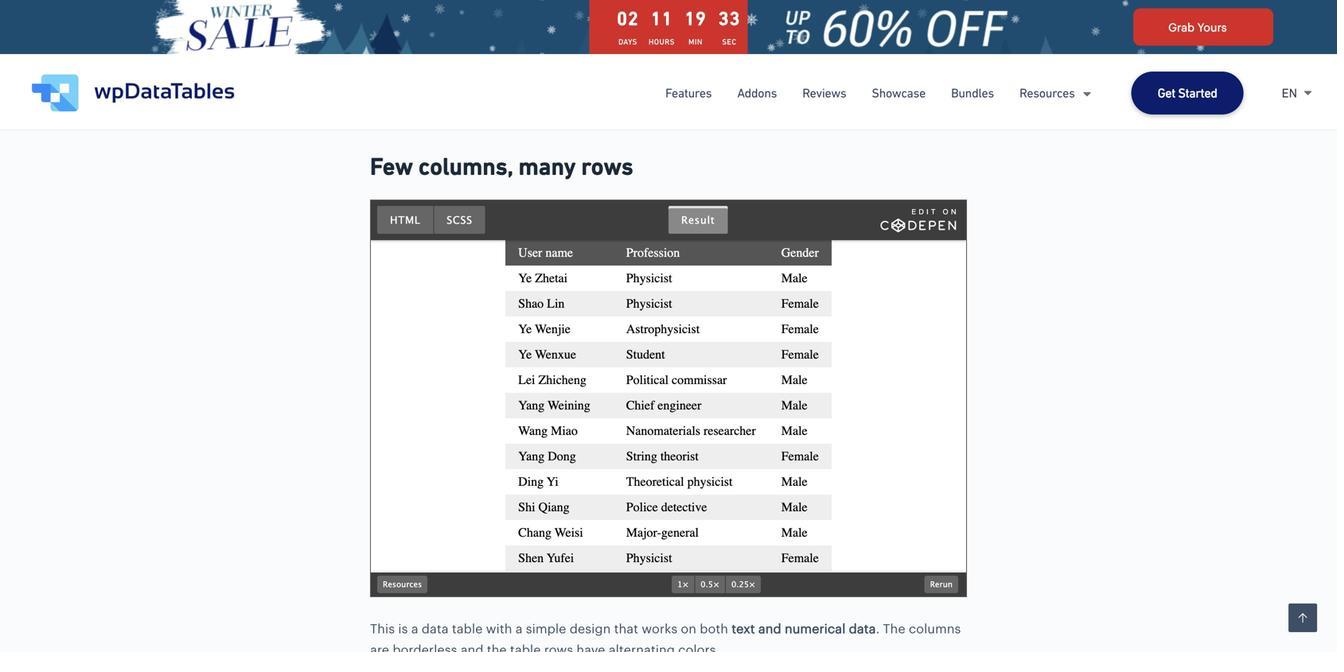 Task type: vqa. For each thing, say whether or not it's contained in the screenshot.
the topmost hover
yes



Task type: describe. For each thing, give the bounding box(es) containing it.
bundles
[[951, 86, 994, 100]]

borderless
[[393, 643, 457, 653]]

sec
[[722, 37, 737, 47]]

a right is
[[411, 622, 418, 637]]

reviews link
[[803, 84, 847, 103]]

this for enables
[[576, 74, 601, 89]]

go to top image
[[1299, 614, 1308, 623]]

this enables users to customize the color of the row highlight, enable the hover effect, and show table borders.
[[370, 74, 954, 110]]

. for .
[[520, 34, 523, 49]]

design
[[570, 622, 611, 637]]

get
[[1158, 86, 1176, 100]]

color inside color highlight on hover effect
[[921, 13, 952, 27]]

02
[[617, 8, 639, 29]]

grab yours
[[1169, 21, 1227, 33]]

to
[[691, 74, 703, 89]]

the right of
[[847, 74, 867, 89]]

19
[[685, 8, 707, 29]]

text
[[732, 622, 755, 637]]

days
[[619, 37, 638, 47]]

columns
[[909, 622, 961, 637]]

of
[[831, 74, 843, 89]]

many
[[519, 153, 576, 180]]

11
[[651, 8, 673, 29]]

color inside this enables users to customize the color of the row highlight, enable the hover effect, and show table borders.
[[796, 74, 828, 89]]

these
[[777, 13, 813, 27]]

0 vertical spatial simple
[[534, 13, 575, 27]]

highlight
[[370, 34, 425, 49]]

numerical
[[785, 622, 846, 637]]

few columns, many rows
[[370, 153, 634, 180]]

white
[[692, 13, 725, 27]]

alternating
[[609, 643, 675, 653]]

a right '02'
[[645, 13, 652, 27]]

that
[[614, 622, 639, 637]]

this is a data table with a simple design that works on both text and numerical data
[[370, 622, 876, 637]]

1 horizontal spatial on
[[681, 622, 697, 637]]

data up 'borderless'
[[422, 622, 449, 637]]

css3
[[398, 13, 432, 27]]

grab
[[1169, 21, 1195, 33]]

rows inside . the columns are borderless and the table rows have alternating colors.
[[544, 643, 573, 653]]

caret image
[[1083, 92, 1091, 97]]

features link
[[666, 84, 712, 103]]

effect
[[485, 34, 520, 49]]

en
[[1282, 86, 1298, 100]]

the right enable
[[415, 95, 435, 110]]

the
[[883, 622, 906, 637]]

caret image
[[1304, 90, 1312, 96]]

hover inside this enables users to customize the color of the row highlight, enable the hover effect, and show table borders.
[[438, 95, 472, 110]]

columns,
[[419, 153, 513, 180]]

with
[[486, 622, 512, 637]]

the left reviews link
[[773, 74, 793, 89]]

. the columns are borderless and the table rows have alternating colors.
[[370, 622, 961, 653]]

this for is
[[370, 622, 395, 637]]

the inside . the columns are borderless and the table rows have alternating colors.
[[487, 643, 507, 653]]

yours
[[1198, 21, 1227, 33]]

and inside . the columns are borderless and the table rows have alternating colors.
[[461, 643, 484, 653]]

showcase
[[872, 86, 926, 100]]

effect,
[[476, 95, 514, 110]]

data right css3
[[435, 13, 462, 27]]

and right text
[[759, 622, 782, 637]]

get started
[[1158, 86, 1218, 100]]

row
[[870, 74, 893, 89]]

features
[[666, 86, 712, 100]]



Task type: locate. For each thing, give the bounding box(es) containing it.
simple
[[534, 13, 575, 27], [526, 622, 566, 637]]

has
[[499, 13, 521, 27]]

reviews
[[803, 86, 847, 100]]

and right 'borderless'
[[461, 643, 484, 653]]

a
[[524, 13, 531, 27], [645, 13, 652, 27], [411, 622, 418, 637], [516, 622, 523, 637]]

1 horizontal spatial .
[[876, 622, 880, 637]]

this left "enables"
[[576, 74, 601, 89]]

data left the
[[849, 622, 876, 637]]

colors.
[[678, 643, 720, 653]]

0 vertical spatial color
[[921, 13, 952, 27]]

show
[[544, 95, 576, 110]]

1 vertical spatial on
[[681, 622, 697, 637]]

table left has
[[465, 13, 496, 27]]

hover left effect,
[[438, 95, 472, 110]]

on down css3
[[428, 34, 444, 49]]

this
[[370, 13, 395, 27], [576, 74, 601, 89], [370, 622, 395, 637]]

this inside this enables users to customize the color of the row highlight, enable the hover effect, and show table borders.
[[576, 74, 601, 89]]

1 vertical spatial rows
[[544, 643, 573, 653]]

table right show
[[579, 95, 610, 110]]

simple left design
[[526, 622, 566, 637]]

1 vertical spatial simple
[[526, 622, 566, 637]]

. inside . the columns are borderless and the table rows have alternating colors.
[[876, 622, 880, 637]]

. for . the columns are borderless and the table rows have alternating colors.
[[876, 622, 880, 637]]

color up "highlight,"
[[921, 13, 952, 27]]

table
[[465, 13, 496, 27], [579, 95, 610, 110], [452, 622, 483, 637], [510, 643, 541, 653]]

on inside color highlight on hover effect
[[428, 34, 444, 49]]

are
[[370, 643, 389, 653]]

. left the
[[876, 622, 880, 637]]

. down has
[[520, 34, 523, 49]]

grab yours link
[[1134, 8, 1274, 46]]

0 vertical spatial .
[[520, 34, 523, 49]]

wpdatatables logo image
[[32, 74, 235, 112]]

simple left layout
[[534, 13, 575, 27]]

1 vertical spatial this
[[576, 74, 601, 89]]

1 vertical spatial hover
[[438, 95, 472, 110]]

hover
[[447, 34, 482, 49], [438, 95, 472, 110]]

resources
[[1020, 86, 1075, 100]]

color highlight on hover effect
[[370, 13, 952, 49]]

started
[[1179, 86, 1218, 100]]

complement
[[817, 13, 894, 27]]

clean
[[655, 13, 688, 27]]

1 horizontal spatial color
[[921, 13, 952, 27]]

showcase link
[[872, 84, 926, 103]]

addons link
[[738, 84, 777, 103]]

users
[[655, 74, 688, 89]]

borders.
[[614, 95, 665, 110]]

hours
[[649, 37, 675, 47]]

on up colors.
[[681, 622, 697, 637]]

1 vertical spatial color
[[796, 74, 828, 89]]

table inside . the columns are borderless and the table rows have alternating colors.
[[510, 643, 541, 653]]

highlight,
[[896, 74, 954, 89]]

and
[[619, 13, 642, 27], [518, 95, 541, 110], [759, 622, 782, 637], [461, 643, 484, 653]]

get started link
[[1132, 72, 1244, 115]]

few
[[370, 153, 413, 180]]

is
[[398, 622, 408, 637]]

hover left effect
[[447, 34, 482, 49]]

0 horizontal spatial on
[[428, 34, 444, 49]]

the down with in the left of the page
[[487, 643, 507, 653]]

table down with in the left of the page
[[510, 643, 541, 653]]

rows right many
[[581, 153, 634, 180]]

1 vertical spatial .
[[876, 622, 880, 637]]

0 vertical spatial hover
[[447, 34, 482, 49]]

both
[[700, 622, 728, 637]]

0 horizontal spatial color
[[796, 74, 828, 89]]

this up are
[[370, 622, 395, 637]]

addons
[[738, 86, 777, 100]]

this css3 data table has a simple layout and a clean white design. these complement the
[[370, 13, 921, 27]]

the
[[897, 13, 917, 27], [773, 74, 793, 89], [847, 74, 867, 89], [415, 95, 435, 110], [487, 643, 507, 653]]

this up highlight
[[370, 13, 395, 27]]

this for css3
[[370, 13, 395, 27]]

table inside this enables users to customize the color of the row highlight, enable the hover effect, and show table borders.
[[579, 95, 610, 110]]

color
[[921, 13, 952, 27], [796, 74, 828, 89]]

table left with in the left of the page
[[452, 622, 483, 637]]

have
[[577, 643, 606, 653]]

layout
[[578, 13, 615, 27]]

2 vertical spatial this
[[370, 622, 395, 637]]

0 horizontal spatial rows
[[544, 643, 573, 653]]

0 vertical spatial rows
[[581, 153, 634, 180]]

1 horizontal spatial rows
[[581, 153, 634, 180]]

and inside this enables users to customize the color of the row highlight, enable the hover effect, and show table borders.
[[518, 95, 541, 110]]

works
[[642, 622, 678, 637]]

enables
[[604, 74, 652, 89]]

customize
[[707, 74, 770, 89]]

a right has
[[524, 13, 531, 27]]

33
[[718, 8, 741, 29]]

bundles link
[[951, 84, 994, 103]]

design.
[[729, 13, 774, 27]]

enable
[[370, 95, 411, 110]]

0 vertical spatial on
[[428, 34, 444, 49]]

and up 'days'
[[619, 13, 642, 27]]

the right complement
[[897, 13, 917, 27]]

hover inside color highlight on hover effect
[[447, 34, 482, 49]]

min
[[689, 37, 703, 47]]

a right with in the left of the page
[[516, 622, 523, 637]]

and left show
[[518, 95, 541, 110]]

rows left have
[[544, 643, 573, 653]]

0 vertical spatial this
[[370, 13, 395, 27]]

0 horizontal spatial .
[[520, 34, 523, 49]]

on
[[428, 34, 444, 49], [681, 622, 697, 637]]

data
[[435, 13, 462, 27], [422, 622, 449, 637], [849, 622, 876, 637]]

color left of
[[796, 74, 828, 89]]

.
[[520, 34, 523, 49], [876, 622, 880, 637]]

rows
[[581, 153, 634, 180], [544, 643, 573, 653]]



